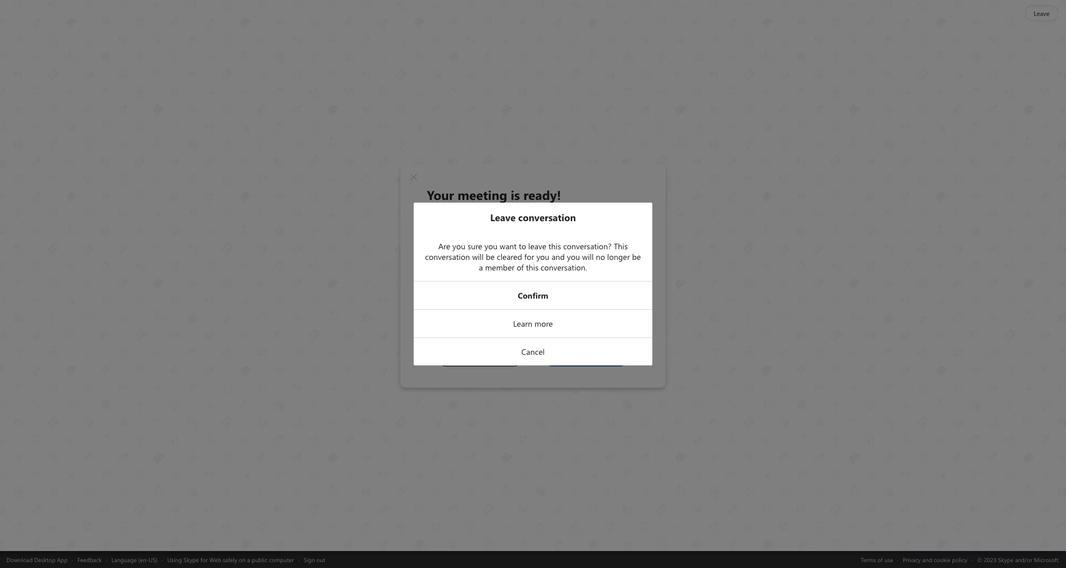 Task type: vqa. For each thing, say whether or not it's contained in the screenshot.
a
yes



Task type: describe. For each thing, give the bounding box(es) containing it.
using
[[167, 556, 182, 564]]

feedback link
[[77, 556, 102, 564]]

computer
[[269, 556, 294, 564]]

safely
[[223, 556, 237, 564]]

sign out link
[[304, 556, 325, 564]]

download desktop app link
[[6, 556, 68, 564]]

feedback
[[77, 556, 102, 564]]

language
[[112, 556, 137, 564]]

download desktop app
[[6, 556, 68, 564]]

and
[[923, 556, 933, 564]]

terms
[[862, 556, 877, 564]]

app
[[57, 556, 68, 564]]

out
[[317, 556, 325, 564]]

using skype for web safely on a public computer link
[[167, 556, 294, 564]]

us)
[[149, 556, 158, 564]]

(en-
[[138, 556, 149, 564]]

terms of use
[[862, 556, 894, 564]]

for
[[201, 556, 208, 564]]



Task type: locate. For each thing, give the bounding box(es) containing it.
policy
[[953, 556, 968, 564]]

privacy and cookie policy
[[904, 556, 968, 564]]

download
[[6, 556, 33, 564]]

privacy and cookie policy link
[[904, 556, 968, 564]]

skype
[[184, 556, 199, 564]]

terms of use link
[[862, 556, 894, 564]]

language (en-us) link
[[112, 556, 158, 564]]

sign out
[[304, 556, 325, 564]]

web
[[209, 556, 221, 564]]

public
[[252, 556, 268, 564]]

of
[[878, 556, 883, 564]]

use
[[885, 556, 894, 564]]

privacy
[[904, 556, 921, 564]]

sign
[[304, 556, 315, 564]]

using skype for web safely on a public computer
[[167, 556, 294, 564]]

desktop
[[34, 556, 55, 564]]

on
[[239, 556, 246, 564]]

a
[[247, 556, 250, 564]]

Type a meeting name (optional) text field
[[456, 236, 617, 248]]

cookie
[[934, 556, 951, 564]]

language (en-us)
[[112, 556, 158, 564]]



